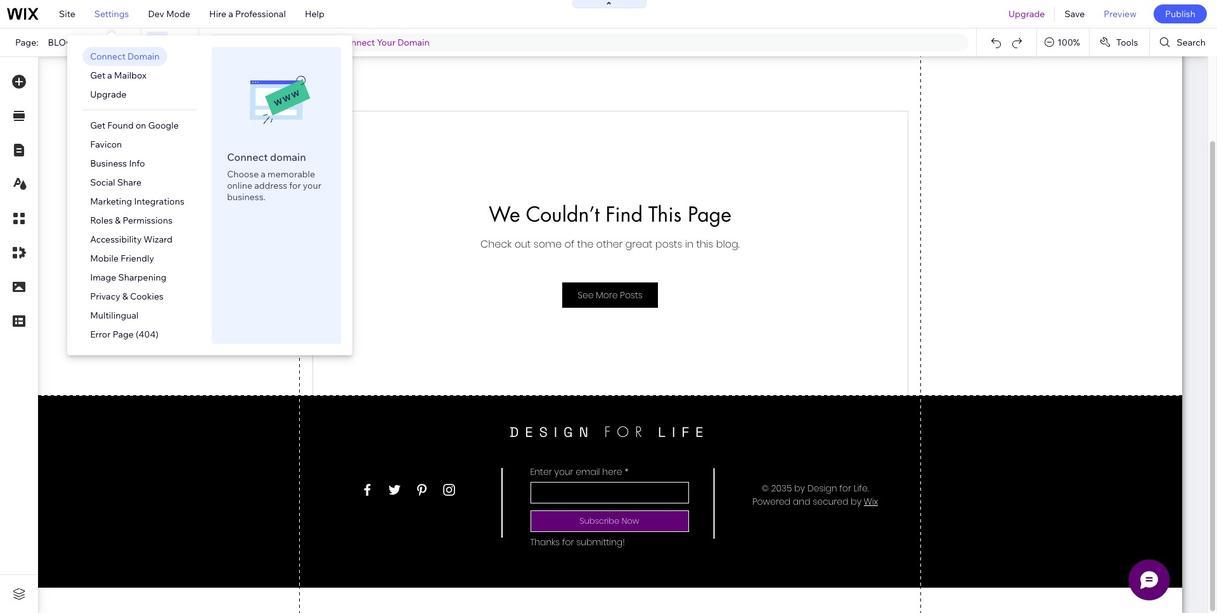 Task type: locate. For each thing, give the bounding box(es) containing it.
roles
[[90, 215, 113, 226]]

& for privacy
[[122, 291, 128, 303]]

preview button
[[1095, 0, 1147, 28]]

blog
[[48, 37, 73, 48]]

https://www.wix.com/mysite connect your domain
[[218, 37, 430, 48]]

a inside connect domain choose a memorable online address for your business.
[[261, 169, 266, 180]]

connect
[[340, 37, 375, 48], [90, 51, 126, 62], [227, 151, 268, 164]]

2 get from the top
[[90, 120, 105, 131]]

1 vertical spatial &
[[122, 291, 128, 303]]

friendly
[[121, 253, 154, 264]]

info
[[129, 158, 145, 169]]

0 horizontal spatial domain
[[128, 51, 160, 62]]

save
[[1065, 8, 1085, 20]]

permissions
[[123, 215, 173, 226]]

search
[[1177, 37, 1206, 48]]

connect domain
[[90, 51, 160, 62]]

1 vertical spatial domain
[[128, 51, 160, 62]]

get
[[90, 70, 105, 81], [90, 120, 105, 131]]

domain
[[398, 37, 430, 48], [128, 51, 160, 62]]

business.
[[227, 192, 266, 203]]

save button
[[1056, 0, 1095, 28]]

connect inside connect domain choose a memorable online address for your business.
[[227, 151, 268, 164]]

mode
[[166, 8, 190, 20]]

a for mailbox
[[107, 70, 112, 81]]

get found on google
[[90, 120, 179, 131]]

0 horizontal spatial a
[[107, 70, 112, 81]]

0 vertical spatial &
[[115, 215, 121, 226]]

connect left the "your" on the left top of the page
[[340, 37, 375, 48]]

professional
[[235, 8, 286, 20]]

a right "choose"
[[261, 169, 266, 180]]

1 get from the top
[[90, 70, 105, 81]]

2 vertical spatial connect
[[227, 151, 268, 164]]

1 vertical spatial upgrade
[[90, 89, 127, 100]]

hire
[[209, 8, 227, 20]]

0 horizontal spatial upgrade
[[90, 89, 127, 100]]

2 horizontal spatial connect
[[340, 37, 375, 48]]

1 vertical spatial connect
[[90, 51, 126, 62]]

multilingual
[[90, 310, 139, 322]]

& down 'image sharpening'
[[122, 291, 128, 303]]

help
[[305, 8, 325, 20]]

publish
[[1166, 8, 1196, 20]]

tools
[[1117, 37, 1139, 48]]

0 horizontal spatial connect
[[90, 51, 126, 62]]

0 vertical spatial connect
[[340, 37, 375, 48]]

1 horizontal spatial &
[[122, 291, 128, 303]]

0 vertical spatial upgrade
[[1009, 8, 1045, 20]]

mobile
[[90, 253, 119, 264]]

your
[[377, 37, 396, 48]]

a left mailbox
[[107, 70, 112, 81]]

&
[[115, 215, 121, 226], [122, 291, 128, 303]]

sharpening
[[118, 272, 166, 283]]

a
[[229, 8, 233, 20], [107, 70, 112, 81], [261, 169, 266, 180]]

0 vertical spatial get
[[90, 70, 105, 81]]

upgrade up 100% 'button'
[[1009, 8, 1045, 20]]

get for get a mailbox
[[90, 70, 105, 81]]

upgrade
[[1009, 8, 1045, 20], [90, 89, 127, 100]]

business
[[90, 158, 127, 169]]

1 vertical spatial a
[[107, 70, 112, 81]]

1 horizontal spatial upgrade
[[1009, 8, 1045, 20]]

google
[[148, 120, 179, 131]]

social share
[[90, 177, 142, 188]]

2 horizontal spatial a
[[261, 169, 266, 180]]

connect up "choose"
[[227, 151, 268, 164]]

https://www.wix.com/mysite
[[218, 37, 334, 48]]

online
[[227, 180, 252, 192]]

a for professional
[[229, 8, 233, 20]]

1 vertical spatial get
[[90, 120, 105, 131]]

1 horizontal spatial a
[[229, 8, 233, 20]]

cookies
[[130, 291, 164, 303]]

2 vertical spatial a
[[261, 169, 266, 180]]

& right roles
[[115, 215, 121, 226]]

0 horizontal spatial &
[[115, 215, 121, 226]]

site
[[59, 8, 75, 20]]

(404)
[[136, 329, 159, 341]]

wizard
[[144, 234, 173, 245]]

memorable
[[268, 169, 315, 180]]

business info
[[90, 158, 145, 169]]

accessibility wizard
[[90, 234, 173, 245]]

1 horizontal spatial connect
[[227, 151, 268, 164]]

1 horizontal spatial domain
[[398, 37, 430, 48]]

marketing integrations
[[90, 196, 184, 207]]

connect up the get a mailbox
[[90, 51, 126, 62]]

error
[[90, 329, 111, 341]]

get left mailbox
[[90, 70, 105, 81]]

accessibility
[[90, 234, 142, 245]]

0 vertical spatial domain
[[398, 37, 430, 48]]

domain
[[270, 151, 306, 164]]

page
[[113, 329, 134, 341]]

domain up mailbox
[[128, 51, 160, 62]]

0 vertical spatial a
[[229, 8, 233, 20]]

a right hire
[[229, 8, 233, 20]]

get up favicon at the left of page
[[90, 120, 105, 131]]

upgrade down the get a mailbox
[[90, 89, 127, 100]]

get a mailbox
[[90, 70, 146, 81]]

domain right the "your" on the left top of the page
[[398, 37, 430, 48]]

& for roles
[[115, 215, 121, 226]]



Task type: describe. For each thing, give the bounding box(es) containing it.
settings
[[94, 8, 129, 20]]

social
[[90, 177, 115, 188]]

favicon
[[90, 139, 122, 150]]

for
[[289, 180, 301, 192]]

search button
[[1151, 29, 1218, 56]]

connect for domain
[[90, 51, 126, 62]]

mobile friendly
[[90, 253, 154, 264]]

address
[[254, 180, 287, 192]]

your
[[303, 180, 322, 192]]

tools button
[[1090, 29, 1150, 56]]

error page (404)
[[90, 329, 159, 341]]

connect for domain
[[227, 151, 268, 164]]

preview
[[1104, 8, 1137, 20]]

found
[[107, 120, 134, 131]]

image
[[90, 272, 116, 283]]

get for get found on google
[[90, 120, 105, 131]]

image sharpening
[[90, 272, 166, 283]]

share
[[117, 177, 142, 188]]

mailbox
[[114, 70, 146, 81]]

dev
[[148, 8, 164, 20]]

on
[[136, 120, 146, 131]]

roles & permissions
[[90, 215, 173, 226]]

connect domain choose a memorable online address for your business.
[[227, 151, 322, 203]]

choose
[[227, 169, 259, 180]]

100%
[[1058, 37, 1081, 48]]

dev mode
[[148, 8, 190, 20]]

privacy & cookies
[[90, 291, 164, 303]]

hire a professional
[[209, 8, 286, 20]]

integrations
[[134, 196, 184, 207]]

publish button
[[1154, 4, 1208, 23]]

marketing
[[90, 196, 132, 207]]

100% button
[[1038, 29, 1090, 56]]

privacy
[[90, 291, 120, 303]]



Task type: vqa. For each thing, say whether or not it's contained in the screenshot.
the middle a
yes



